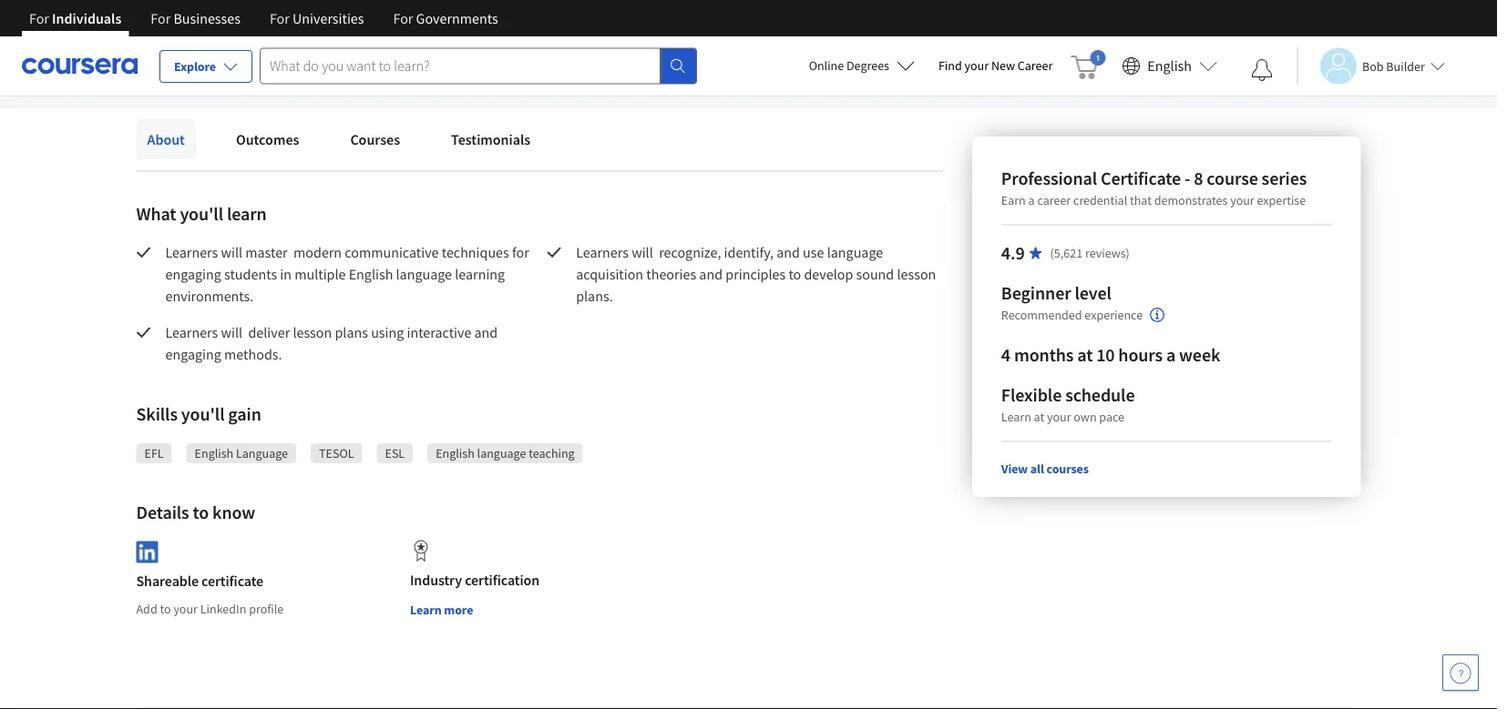 Task type: vqa. For each thing, say whether or not it's contained in the screenshot.
Specializations,
no



Task type: locate. For each thing, give the bounding box(es) containing it.
2 horizontal spatial and
[[777, 243, 800, 262]]

language down communicative
[[396, 265, 452, 283]]

1 horizontal spatial lesson
[[897, 265, 936, 283]]

universities
[[293, 9, 364, 27]]

your down course
[[1230, 192, 1254, 209]]

series
[[1262, 167, 1307, 190]]

help center image
[[1450, 662, 1472, 684]]

own
[[1074, 409, 1097, 426]]

2 vertical spatial to
[[160, 601, 171, 618]]

8
[[1194, 167, 1203, 190]]

to
[[789, 265, 801, 283], [193, 502, 209, 524], [160, 601, 171, 618]]

principles
[[726, 265, 786, 283]]

for up coursera plus image
[[270, 9, 290, 27]]

0 vertical spatial at
[[1077, 344, 1093, 367]]

language left 'teaching'
[[477, 446, 526, 462]]

2 horizontal spatial to
[[789, 265, 801, 283]]

more down industry certification at the left
[[444, 602, 473, 619]]

you'll for what
[[180, 203, 223, 226]]

1 engaging from the top
[[165, 265, 221, 283]]

learn right •
[[354, 45, 388, 63]]

industry
[[410, 571, 462, 590]]

more
[[391, 45, 423, 63], [444, 602, 473, 619]]

0 horizontal spatial language
[[396, 265, 452, 283]]

expertise
[[1257, 192, 1306, 209]]

plans
[[335, 323, 368, 342]]

engaging inside 'learners will  deliver lesson plans using interactive and engaging methods.'
[[165, 345, 221, 364]]

2 horizontal spatial language
[[827, 243, 883, 262]]

2 vertical spatial language
[[477, 446, 526, 462]]

2 vertical spatial and
[[474, 323, 498, 342]]

learners inside learners will  recognize, identify, and use language acquisition theories and principles to develop sound lesson plans.
[[576, 243, 629, 262]]

governments
[[416, 9, 498, 27]]

1 for from the left
[[29, 9, 49, 27]]

0 vertical spatial lesson
[[897, 265, 936, 283]]

pace
[[1099, 409, 1124, 426]]

develop
[[804, 265, 853, 283]]

shopping cart: 1 item image
[[1071, 50, 1106, 79]]

profile
[[249, 601, 284, 618]]

your down shareable certificate
[[173, 601, 198, 618]]

you'll left 'learn' on the left
[[180, 203, 223, 226]]

industry certification
[[410, 571, 540, 590]]

bob builder
[[1362, 58, 1425, 74]]

more down for governments
[[391, 45, 423, 63]]

0 vertical spatial a
[[1028, 192, 1035, 209]]

lesson right sound
[[897, 265, 936, 283]]

banner navigation
[[15, 0, 513, 36]]

environments.
[[165, 287, 254, 305]]

4 for from the left
[[393, 9, 413, 27]]

language up sound
[[827, 243, 883, 262]]

None search field
[[260, 48, 697, 84]]

at down flexible
[[1034, 409, 1044, 426]]

1 vertical spatial learn
[[1001, 409, 1031, 426]]

will up theories
[[632, 243, 653, 262]]

0 vertical spatial and
[[777, 243, 800, 262]]

more inside button
[[444, 602, 473, 619]]

1 vertical spatial and
[[699, 265, 723, 283]]

a right the earn
[[1028, 192, 1035, 209]]

and left "use"
[[777, 243, 800, 262]]

sound
[[856, 265, 894, 283]]

with
[[193, 45, 220, 63]]

0 horizontal spatial a
[[1028, 192, 1035, 209]]

1 vertical spatial language
[[396, 265, 452, 283]]

multiple
[[294, 265, 346, 283]]

at left 10
[[1077, 344, 1093, 367]]

learners down environments.
[[165, 323, 218, 342]]

for up learn more link
[[393, 9, 413, 27]]

for universities
[[270, 9, 364, 27]]

and
[[777, 243, 800, 262], [699, 265, 723, 283], [474, 323, 498, 342]]

gain
[[228, 403, 261, 426]]

recommended experience
[[1001, 307, 1143, 324]]

for for governments
[[393, 9, 413, 27]]

to for your
[[160, 601, 171, 618]]

english down communicative
[[349, 265, 393, 283]]

and right the interactive
[[474, 323, 498, 342]]

0 horizontal spatial learn
[[354, 45, 388, 63]]

0 horizontal spatial at
[[1034, 409, 1044, 426]]

your
[[965, 57, 989, 74], [1230, 192, 1254, 209], [1047, 409, 1071, 426], [173, 601, 198, 618]]

that
[[1130, 192, 1152, 209]]

will inside learners will master  modern communicative techniques for engaging students in multiple english language learning environments.
[[221, 243, 242, 262]]

learners up acquisition on the left of the page
[[576, 243, 629, 262]]

details
[[136, 502, 189, 524]]

learners
[[165, 243, 218, 262], [576, 243, 629, 262], [165, 323, 218, 342]]

demonstrates
[[1154, 192, 1228, 209]]

deliver
[[248, 323, 290, 342]]

learners inside learners will master  modern communicative techniques for engaging students in multiple english language learning environments.
[[165, 243, 218, 262]]

for governments
[[393, 9, 498, 27]]

professional certificate - 8 course series earn a career credential that demonstrates your expertise
[[1001, 167, 1307, 209]]

2 horizontal spatial learn
[[1001, 409, 1031, 426]]

esl
[[385, 446, 405, 462]]

(5,621 reviews)
[[1050, 245, 1130, 262]]

learn down industry
[[410, 602, 442, 619]]

4
[[1001, 344, 1010, 367]]

2 vertical spatial learn
[[410, 602, 442, 619]]

0 horizontal spatial and
[[474, 323, 498, 342]]

outcomes link
[[225, 119, 310, 159]]

flexible
[[1001, 384, 1062, 407]]

0 vertical spatial to
[[789, 265, 801, 283]]

1 vertical spatial more
[[444, 602, 473, 619]]

1 vertical spatial you'll
[[181, 403, 225, 426]]

for up included
[[151, 9, 171, 27]]

0 vertical spatial more
[[391, 45, 423, 63]]

at
[[1077, 344, 1093, 367], [1034, 409, 1044, 426]]

english down skills you'll gain
[[195, 446, 233, 462]]

1 horizontal spatial more
[[444, 602, 473, 619]]

about link
[[136, 119, 196, 159]]

and down recognize,
[[699, 265, 723, 283]]

explore button
[[159, 50, 252, 83]]

you'll for skills
[[181, 403, 225, 426]]

courses link
[[339, 119, 411, 159]]

2 for from the left
[[151, 9, 171, 27]]

lesson inside learners will  recognize, identify, and use language acquisition theories and principles to develop sound lesson plans.
[[897, 265, 936, 283]]

to left know
[[193, 502, 209, 524]]

2 engaging from the top
[[165, 345, 221, 364]]

english for english
[[1147, 57, 1192, 75]]

will for engaging
[[221, 323, 242, 342]]

english right esl
[[436, 446, 475, 462]]

will up students at the left top of the page
[[221, 243, 242, 262]]

0 horizontal spatial lesson
[[293, 323, 332, 342]]

to left develop
[[789, 265, 801, 283]]

learn
[[354, 45, 388, 63], [1001, 409, 1031, 426], [410, 602, 442, 619]]

1 vertical spatial to
[[193, 502, 209, 524]]

included with
[[136, 45, 222, 63]]

1 horizontal spatial a
[[1166, 344, 1176, 367]]

lesson
[[897, 265, 936, 283], [293, 323, 332, 342]]

what
[[136, 203, 176, 226]]

add to your linkedin profile
[[136, 601, 284, 618]]

learners for learners will master  modern communicative techniques for engaging students in multiple english language learning environments.
[[165, 243, 218, 262]]

for left individuals
[[29, 9, 49, 27]]

0 vertical spatial language
[[827, 243, 883, 262]]

lesson inside 'learners will  deliver lesson plans using interactive and engaging methods.'
[[293, 323, 332, 342]]

your left own
[[1047, 409, 1071, 426]]

engaging up environments.
[[165, 265, 221, 283]]

learners inside 'learners will  deliver lesson plans using interactive and engaging methods.'
[[165, 323, 218, 342]]

learners down what you'll learn
[[165, 243, 218, 262]]

skills you'll gain
[[136, 403, 261, 426]]

will inside 'learners will  deliver lesson plans using interactive and engaging methods.'
[[221, 323, 242, 342]]

english for english language teaching
[[436, 446, 475, 462]]

more inside • learn more
[[391, 45, 423, 63]]

0 vertical spatial engaging
[[165, 265, 221, 283]]

bob builder button
[[1297, 48, 1445, 84]]

0 horizontal spatial to
[[160, 601, 171, 618]]

engaging left methods.
[[165, 345, 221, 364]]

english right shopping cart: 1 item icon
[[1147, 57, 1192, 75]]

language inside learners will  recognize, identify, and use language acquisition theories and principles to develop sound lesson plans.
[[827, 243, 883, 262]]

english inside button
[[1147, 57, 1192, 75]]

will for theories
[[632, 243, 653, 262]]

plans.
[[576, 287, 613, 305]]

beginner
[[1001, 282, 1071, 305]]

1 horizontal spatial to
[[193, 502, 209, 524]]

What do you want to learn? text field
[[260, 48, 661, 84]]

theories
[[646, 265, 696, 283]]

will
[[221, 243, 242, 262], [632, 243, 653, 262], [221, 323, 242, 342]]

1 vertical spatial at
[[1034, 409, 1044, 426]]

1 vertical spatial lesson
[[293, 323, 332, 342]]

1 horizontal spatial learn
[[410, 602, 442, 619]]

3 for from the left
[[270, 9, 290, 27]]

a left week
[[1166, 344, 1176, 367]]

about
[[147, 130, 185, 149]]

career
[[1018, 57, 1053, 74]]

techniques
[[442, 243, 509, 262]]

months
[[1014, 344, 1074, 367]]

a inside professional certificate - 8 course series earn a career credential that demonstrates your expertise
[[1028, 192, 1035, 209]]

flexible schedule learn at your own pace
[[1001, 384, 1135, 426]]

english
[[1147, 57, 1192, 75], [349, 265, 393, 283], [195, 446, 233, 462], [436, 446, 475, 462]]

0 vertical spatial you'll
[[180, 203, 223, 226]]

0 horizontal spatial more
[[391, 45, 423, 63]]

you'll left "gain"
[[181, 403, 225, 426]]

will inside learners will  recognize, identify, and use language acquisition theories and principles to develop sound lesson plans.
[[632, 243, 653, 262]]

lesson left plans
[[293, 323, 332, 342]]

language
[[827, 243, 883, 262], [396, 265, 452, 283], [477, 446, 526, 462]]

will for students
[[221, 243, 242, 262]]

language
[[236, 446, 288, 462]]

courses
[[350, 130, 400, 149]]

english language
[[195, 446, 288, 462]]

learn more button
[[410, 601, 473, 620]]

will up methods.
[[221, 323, 242, 342]]

learners for learners will  recognize, identify, and use language acquisition theories and principles to develop sound lesson plans.
[[576, 243, 629, 262]]

at inside flexible schedule learn at your own pace
[[1034, 409, 1044, 426]]

to right add at the bottom left
[[160, 601, 171, 618]]

learn down flexible
[[1001, 409, 1031, 426]]

0 vertical spatial learn
[[354, 45, 388, 63]]

1 vertical spatial engaging
[[165, 345, 221, 364]]



Task type: describe. For each thing, give the bounding box(es) containing it.
acquisition
[[576, 265, 643, 283]]

reviews)
[[1085, 245, 1130, 262]]

learners for learners will  deliver lesson plans using interactive and engaging methods.
[[165, 323, 218, 342]]

know
[[212, 502, 255, 524]]

courses
[[1047, 461, 1089, 477]]

master
[[245, 243, 288, 262]]

linkedin
[[200, 601, 246, 618]]

skills
[[136, 403, 178, 426]]

english inside learners will master  modern communicative techniques for engaging students in multiple english language learning environments.
[[349, 265, 393, 283]]

to inside learners will  recognize, identify, and use language acquisition theories and principles to develop sound lesson plans.
[[789, 265, 801, 283]]

outcomes
[[236, 130, 299, 149]]

earn
[[1001, 192, 1026, 209]]

use
[[803, 243, 824, 262]]

english button
[[1115, 36, 1225, 96]]

english for english language
[[195, 446, 233, 462]]

included
[[136, 45, 190, 63]]

schedule
[[1065, 384, 1135, 407]]

modern
[[293, 243, 342, 262]]

10
[[1096, 344, 1115, 367]]

learn inside • learn more
[[354, 45, 388, 63]]

•
[[341, 44, 346, 63]]

certificate
[[201, 573, 263, 591]]

tesol
[[319, 446, 354, 462]]

information about difficulty level pre-requisites. image
[[1150, 308, 1165, 323]]

career
[[1037, 192, 1071, 209]]

your inside professional certificate - 8 course series earn a career credential that demonstrates your expertise
[[1230, 192, 1254, 209]]

businesses
[[174, 9, 240, 27]]

testimonials link
[[440, 119, 541, 159]]

builder
[[1386, 58, 1425, 74]]

learners will  deliver lesson plans using interactive and engaging methods.
[[165, 323, 501, 364]]

details to know
[[136, 502, 255, 524]]

learn
[[227, 203, 267, 226]]

for for businesses
[[151, 9, 171, 27]]

identify,
[[724, 243, 774, 262]]

hours
[[1118, 344, 1163, 367]]

english language teaching
[[436, 446, 575, 462]]

for businesses
[[151, 9, 240, 27]]

your right find
[[965, 57, 989, 74]]

beginner level
[[1001, 282, 1112, 305]]

view
[[1001, 461, 1028, 477]]

learners will  recognize, identify, and use language acquisition theories and principles to develop sound lesson plans.
[[576, 243, 939, 305]]

and inside 'learners will  deliver lesson plans using interactive and engaging methods.'
[[474, 323, 498, 342]]

learn inside learn more button
[[410, 602, 442, 619]]

add
[[136, 601, 157, 618]]

certification
[[465, 571, 540, 590]]

efl
[[144, 446, 164, 462]]

professional
[[1001, 167, 1097, 190]]

all
[[1030, 461, 1044, 477]]

learn inside flexible schedule learn at your own pace
[[1001, 409, 1031, 426]]

for for individuals
[[29, 9, 49, 27]]

coursera image
[[22, 51, 138, 80]]

using
[[371, 323, 404, 342]]

explore
[[174, 58, 216, 75]]

coursera plus image
[[222, 49, 334, 60]]

find your new career link
[[929, 55, 1062, 77]]

show notifications image
[[1251, 59, 1273, 81]]

to for know
[[193, 502, 209, 524]]

learning
[[455, 265, 505, 283]]

recommended
[[1001, 307, 1082, 324]]

course
[[1207, 167, 1258, 190]]

find your new career
[[938, 57, 1053, 74]]

learners will master  modern communicative techniques for engaging students in multiple english language learning environments.
[[165, 243, 532, 305]]

online degrees
[[809, 57, 889, 74]]

view all courses link
[[1001, 461, 1089, 477]]

week
[[1179, 344, 1220, 367]]

(5,621
[[1050, 245, 1083, 262]]

testimonials
[[451, 130, 531, 149]]

students
[[224, 265, 277, 283]]

recognize,
[[659, 243, 721, 262]]

for for universities
[[270, 9, 290, 27]]

engaging inside learners will master  modern communicative techniques for engaging students in multiple english language learning environments.
[[165, 265, 221, 283]]

individuals
[[52, 9, 121, 27]]

online degrees button
[[794, 46, 929, 86]]

methods.
[[224, 345, 282, 364]]

your inside flexible schedule learn at your own pace
[[1047, 409, 1071, 426]]

shareable certificate
[[136, 573, 263, 591]]

1 horizontal spatial at
[[1077, 344, 1093, 367]]

for
[[512, 243, 529, 262]]

view all courses
[[1001, 461, 1089, 477]]

for individuals
[[29, 9, 121, 27]]

1 horizontal spatial and
[[699, 265, 723, 283]]

learn more
[[410, 602, 473, 619]]

experience
[[1085, 307, 1143, 324]]

teaching
[[529, 446, 575, 462]]

language inside learners will master  modern communicative techniques for engaging students in multiple english language learning environments.
[[396, 265, 452, 283]]

interactive
[[407, 323, 471, 342]]

• learn more
[[341, 44, 423, 63]]

1 vertical spatial a
[[1166, 344, 1176, 367]]

1 horizontal spatial language
[[477, 446, 526, 462]]

credential
[[1073, 192, 1127, 209]]

in
[[280, 265, 292, 283]]

learn more link
[[354, 43, 423, 65]]



